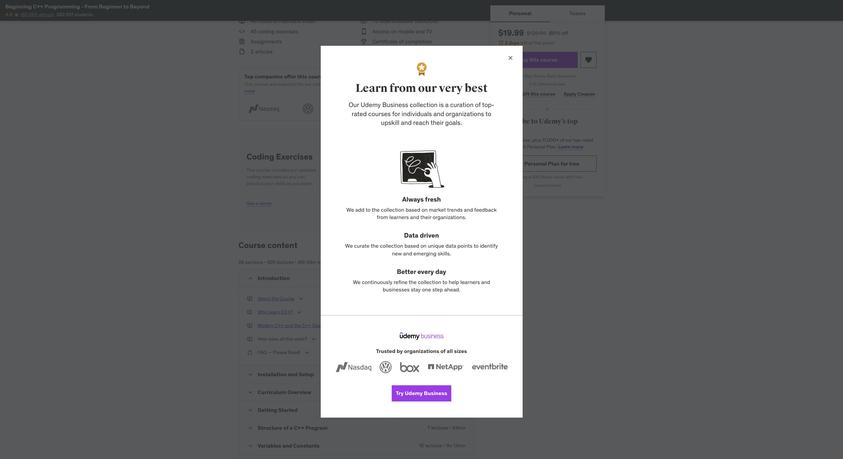 Task type: vqa. For each thing, say whether or not it's contained in the screenshot.
My to the bottom
no



Task type: locate. For each thing, give the bounding box(es) containing it.
2 xsmall image from the top
[[247, 323, 252, 329]]

we inside "data driven we curate the collection based on unique data points to identify new and emerging skills."
[[345, 243, 353, 249]]

udemy for our
[[361, 101, 381, 109]]

and
[[416, 28, 425, 35], [434, 110, 444, 118], [401, 119, 412, 127], [464, 206, 473, 213], [410, 214, 419, 221], [403, 250, 412, 257], [482, 279, 491, 285], [285, 323, 293, 329]]

0 horizontal spatial c++
[[33, 3, 43, 10]]

1 horizontal spatial for
[[393, 110, 400, 118]]

1 horizontal spatial more
[[572, 144, 584, 150]]

learn more down employees
[[244, 81, 461, 94]]

articles
[[255, 48, 273, 55]]

a inside "link"
[[256, 200, 258, 206]]

try udemy business link
[[392, 386, 452, 402]]

xsmall image left modern
[[247, 323, 252, 329]]

ratings)
[[38, 12, 54, 18]]

00:10
[[454, 350, 466, 356]]

1 vertical spatial at
[[529, 175, 532, 180]]

course up back
[[541, 56, 558, 63]]

to right 'points' in the right bottom of the page
[[474, 243, 479, 249]]

course up c++?
[[280, 296, 295, 302]]

c++ up (65,593 ratings)
[[33, 3, 43, 10]]

more inside learn more
[[244, 88, 255, 94]]

0 vertical spatial courses
[[361, 81, 377, 87]]

at inside starting at $16.58 per month after trial cancel anytime
[[529, 175, 532, 180]]

this course was selected for our collection of top-rated courses trusted by businesses worldwide.
[[244, 81, 448, 87]]

can
[[298, 174, 305, 180]]

udemy inside our udemy business collection is a curation of top- rated courses for individuals and organizations to upskill and reach their goals.
[[361, 101, 381, 109]]

1 vertical spatial xsmall image
[[247, 323, 252, 329]]

try inside learn from our very best dialog
[[396, 390, 404, 397]]

xsmall image
[[247, 296, 252, 302], [247, 323, 252, 329], [247, 350, 252, 356]]

1 vertical spatial this
[[247, 167, 255, 173]]

our left updated
[[291, 167, 297, 173]]

1 horizontal spatial lectures
[[431, 275, 448, 281]]

3 xsmall image from the top
[[247, 350, 252, 356]]

1 vertical spatial more
[[572, 144, 584, 150]]

1 horizontal spatial nasdaq image
[[334, 360, 373, 375]]

this down top
[[244, 81, 253, 87]]

lectures
[[277, 259, 294, 265], [431, 275, 448, 281]]

course inside "button"
[[280, 296, 295, 302]]

0 vertical spatial coding
[[258, 28, 275, 35]]

2 vertical spatial rated
[[583, 137, 594, 143]]

1 vertical spatial on
[[422, 206, 428, 213]]

at left $16.58
[[529, 175, 532, 180]]

c++ up work?
[[302, 323, 311, 329]]

apply coupon
[[564, 91, 595, 97]]

you
[[289, 174, 297, 180], [293, 180, 300, 186]]

businesses inside better every day we continuously refine the collection to help learners and businesses stay one step ahead.
[[383, 286, 410, 293]]

2 right alarm icon
[[505, 40, 508, 46]]

1 horizontal spatial course
[[280, 296, 295, 302]]

we for always
[[347, 206, 354, 213]]

top companies offer this course to their employees
[[244, 73, 375, 80]]

1 vertical spatial coding
[[247, 174, 261, 180]]

0 vertical spatial business
[[383, 101, 408, 109]]

lectures right 5
[[431, 275, 448, 281]]

c++
[[33, 3, 43, 10], [275, 323, 284, 329], [302, 323, 311, 329]]

course right offer
[[308, 73, 326, 80]]

trusted by organizations of all sizes
[[376, 348, 467, 354]]

top- for collection
[[340, 81, 349, 87]]

access inside 30-day money-back guarantee full lifetime access
[[553, 82, 566, 87]]

to left subscribe at the top of the page
[[486, 110, 492, 118]]

the right add
[[372, 206, 380, 213]]

c++ up how does all this work?
[[275, 323, 284, 329]]

0 horizontal spatial udemy
[[361, 101, 381, 109]]

a
[[446, 101, 449, 109], [256, 200, 258, 206]]

new
[[392, 250, 402, 257]]

collection down always
[[381, 206, 405, 213]]

the inside button
[[294, 323, 301, 329]]

we left the curate
[[345, 243, 353, 249]]

$19.99 $139.99 86% off
[[499, 28, 568, 38]]

xsmall image left the about
[[247, 296, 252, 302]]

0 vertical spatial top-
[[340, 81, 349, 87]]

work?
[[295, 336, 307, 342]]

points
[[458, 243, 473, 249]]

0 vertical spatial this
[[244, 81, 253, 87]]

1 horizontal spatial eventbrite image
[[471, 360, 509, 375]]

nasdaq image down 'was' on the left top of the page
[[244, 102, 283, 115]]

0 vertical spatial more
[[244, 88, 255, 94]]

unique
[[428, 243, 444, 249]]

at
[[529, 40, 533, 46], [529, 175, 532, 180]]

nasdaq image
[[244, 102, 283, 115], [334, 360, 373, 375]]

please
[[273, 350, 287, 356]]

0 vertical spatial box image
[[333, 102, 356, 115]]

try udemy business
[[396, 390, 447, 397]]

• for 26
[[264, 259, 266, 265]]

1 horizontal spatial try
[[516, 160, 523, 167]]

collection inside better every day we continuously refine the collection to help learners and businesses stay one step ahead.
[[418, 279, 442, 285]]

days
[[509, 40, 520, 46]]

282,651 students
[[57, 12, 93, 18]]

we inside always fresh we add to the collection based on market trends and feedback from learners and their organizations.
[[347, 206, 354, 213]]

1 horizontal spatial top-
[[482, 101, 495, 109]]

learn.
[[301, 180, 313, 186]]

access up the certificate
[[373, 28, 390, 35]]

teams
[[570, 10, 586, 17]]

learn more link for top companies offer this course to their employees
[[244, 81, 461, 94]]

on down downloadable
[[391, 28, 397, 35]]

0 vertical spatial xsmall image
[[247, 309, 252, 316]]

close modal image
[[507, 55, 514, 61]]

rated inside get this course, plus 11,000+ of our top-rated courses, with personal plan.
[[583, 137, 594, 143]]

on up the emerging
[[421, 243, 427, 249]]

and right 20min
[[482, 279, 491, 285]]

preview up "udemy business" image
[[426, 323, 443, 329]]

1 horizontal spatial c++
[[275, 323, 284, 329]]

this for top companies offer this course to their employees
[[244, 81, 253, 87]]

on inside "data driven we curate the collection based on unique data points to identify new and emerging skills."
[[421, 243, 427, 249]]

to inside our udemy business collection is a curation of top- rated courses for individuals and organizations to upskill and reach their goals.
[[486, 110, 492, 118]]

0 horizontal spatial learners
[[390, 214, 409, 221]]

try personal plan for free
[[516, 160, 580, 167]]

1 horizontal spatial from
[[390, 81, 416, 95]]

collection up new at bottom
[[380, 243, 403, 249]]

you right as
[[293, 180, 300, 186]]

course inside buy this course button
[[541, 56, 558, 63]]

0 vertical spatial course
[[239, 240, 266, 251]]

• for 5
[[449, 275, 451, 281]]

to inside better every day we continuously refine the collection to help learners and businesses stay one step ahead.
[[443, 279, 448, 285]]

0 horizontal spatial eventbrite image
[[430, 102, 469, 115]]

netapp image for volkswagen icon in the bottom left of the page
[[427, 360, 465, 375]]

the right the curate
[[371, 243, 379, 249]]

continuously
[[362, 279, 393, 285]]

collection up individuals
[[410, 101, 438, 109]]

course content
[[239, 240, 298, 251]]

and right new at bottom
[[403, 250, 412, 257]]

0 vertical spatial learn more
[[244, 81, 461, 94]]

for left free
[[561, 160, 568, 167]]

the
[[372, 206, 380, 213], [371, 243, 379, 249], [409, 279, 417, 285], [272, 296, 278, 302], [294, 323, 301, 329]]

and inside "data driven we curate the collection based on unique data points to identify new and emerging skills."
[[403, 250, 412, 257]]

1 xsmall image from the top
[[247, 296, 252, 302]]

1 vertical spatial rated
[[352, 110, 367, 118]]

0 horizontal spatial from
[[377, 214, 388, 221]]

courses for trusted
[[361, 81, 377, 87]]

their
[[334, 73, 346, 80], [431, 119, 444, 127], [421, 214, 432, 221]]

demo
[[260, 200, 272, 206]]

the right the about
[[272, 296, 278, 302]]

courses inside subscribe to udemy's top courses
[[499, 126, 523, 134]]

course down coding
[[257, 167, 271, 173]]

of down top companies offer this course to their employees
[[334, 81, 339, 87]]

0 vertical spatial all
[[280, 336, 285, 342]]

75 downloadable resources
[[373, 18, 439, 24]]

box image down trusted by organizations of all sizes
[[399, 360, 421, 375]]

top- down top
[[574, 137, 583, 143]]

updated
[[299, 167, 316, 173]]

0 vertical spatial by
[[395, 81, 400, 87]]

1 xsmall image from the top
[[247, 309, 252, 316]]

1 vertical spatial personal
[[527, 144, 546, 150]]

learn from our very best dialog
[[321, 46, 523, 418]]

of right curation at right
[[475, 101, 481, 109]]

learn more up free
[[559, 144, 584, 150]]

46 hours on-demand video
[[251, 18, 316, 24]]

1 horizontal spatial access
[[553, 82, 566, 87]]

learn from our very best
[[356, 81, 488, 95]]

1 vertical spatial top-
[[482, 101, 495, 109]]

1 horizontal spatial •
[[295, 259, 297, 265]]

eventbrite image inside learn from our very best dialog
[[471, 360, 509, 375]]

box image
[[333, 102, 356, 115], [399, 360, 421, 375]]

businesses
[[401, 81, 424, 87], [383, 286, 410, 293]]

businesses down refine in the left bottom of the page
[[383, 286, 410, 293]]

the up the stay
[[409, 279, 417, 285]]

for up upskill
[[393, 110, 400, 118]]

1 vertical spatial lectures
[[431, 275, 448, 281]]

from inside always fresh we add to the collection based on market trends and feedback from learners and their organizations.
[[377, 214, 388, 221]]

our udemy business collection is a curation of top- rated courses for individuals and organizations to upskill and reach their goals.
[[349, 101, 495, 127]]

coding exercises
[[247, 151, 313, 162]]

skills
[[275, 180, 286, 186]]

more down top
[[244, 88, 255, 94]]

courses for for
[[369, 110, 391, 118]]

$139.99
[[527, 30, 546, 36]]

business for try udemy business
[[424, 390, 447, 397]]

xsmall image left how
[[247, 336, 252, 343]]

subscribe
[[499, 117, 530, 126]]

demand
[[282, 18, 301, 24]]

5 lectures • 20min
[[428, 275, 466, 281]]

11,000+
[[543, 137, 559, 143]]

1 vertical spatial course
[[280, 296, 295, 302]]

2 for 2 days left at this price!
[[505, 40, 508, 46]]

1 vertical spatial from
[[377, 214, 388, 221]]

we left add
[[347, 206, 354, 213]]

1 vertical spatial xsmall image
[[247, 336, 252, 343]]

based inside always fresh we add to the collection based on market trends and feedback from learners and their organizations.
[[406, 206, 421, 213]]

box image for volkswagen image
[[333, 102, 356, 115]]

market
[[429, 206, 446, 213]]

to inside subscribe to udemy's top courses
[[531, 117, 538, 126]]

box image down this course was selected for our collection of top-rated courses trusted by businesses worldwide.
[[333, 102, 356, 115]]

and down individuals
[[401, 119, 412, 127]]

our right 11,000+
[[566, 137, 573, 143]]

businesses left worldwide.
[[401, 81, 424, 87]]

and down is
[[434, 110, 444, 118]]

day
[[526, 73, 533, 78]]

eventbrite image
[[430, 102, 469, 115], [471, 360, 509, 375]]

top- down "best"
[[482, 101, 495, 109]]

coupon
[[578, 91, 595, 97]]

top-
[[340, 81, 349, 87], [482, 101, 495, 109], [574, 137, 583, 143]]

0 vertical spatial we
[[347, 206, 354, 213]]

rated for trusted
[[349, 81, 360, 87]]

more for subscribe to udemy's top courses
[[572, 144, 584, 150]]

1 horizontal spatial netapp image
[[427, 360, 465, 375]]

xsmall image
[[247, 309, 252, 316], [247, 336, 252, 343]]

xsmall image left why
[[247, 309, 252, 316]]

about the course
[[258, 296, 295, 302]]

1 vertical spatial you
[[293, 180, 300, 186]]

1 vertical spatial exercises
[[262, 174, 282, 180]]

course up sections
[[239, 240, 266, 251]]

total
[[318, 259, 327, 265]]

1 vertical spatial courses
[[369, 110, 391, 118]]

so
[[283, 174, 288, 180]]

top- inside our udemy business collection is a curation of top- rated courses for individuals and organizations to upskill and reach their goals.
[[482, 101, 495, 109]]

access down back
[[553, 82, 566, 87]]

personal inside get this course, plus 11,000+ of our top-rated courses, with personal plan.
[[527, 144, 546, 150]]

top
[[244, 73, 254, 80]]

rated
[[349, 81, 360, 87], [352, 110, 367, 118], [583, 137, 594, 143]]

better
[[397, 268, 416, 276]]

based down always
[[406, 206, 421, 213]]

1 horizontal spatial all
[[447, 348, 453, 354]]

1 vertical spatial learn more link
[[559, 144, 584, 150]]

0 horizontal spatial •
[[264, 259, 266, 265]]

1 vertical spatial businesses
[[383, 286, 410, 293]]

students
[[74, 12, 93, 18]]

1 vertical spatial we
[[345, 243, 353, 249]]

1 vertical spatial learners
[[461, 279, 480, 285]]

0 horizontal spatial learn more
[[244, 81, 461, 94]]

c++ for programming
[[33, 3, 43, 10]]

learners right help
[[461, 279, 480, 285]]

udemy
[[361, 101, 381, 109], [405, 390, 423, 397]]

to inside "data driven we curate the collection based on unique data points to identify new and emerging skills."
[[474, 243, 479, 249]]

1 vertical spatial udemy
[[405, 390, 423, 397]]

step
[[433, 286, 443, 293]]

business inside our udemy business collection is a curation of top- rated courses for individuals and organizations to upskill and reach their goals.
[[383, 101, 408, 109]]

86%
[[549, 30, 561, 36]]

collection up "one"
[[418, 279, 442, 285]]

and inside better every day we continuously refine the collection to help learners and businesses stay one step ahead.
[[482, 279, 491, 285]]

courses
[[361, 81, 377, 87], [369, 110, 391, 118], [499, 126, 523, 134]]

1 vertical spatial netapp image
[[427, 360, 465, 375]]

learn inside dialog
[[356, 81, 388, 95]]

tv
[[426, 28, 433, 35]]

learners up data
[[390, 214, 409, 221]]

0 horizontal spatial nasdaq image
[[244, 102, 283, 115]]

0 horizontal spatial all
[[280, 336, 285, 342]]

very
[[439, 81, 463, 95]]

tab list
[[491, 5, 605, 22]]

xsmall image for modern c++ and the  c++ standard
[[247, 323, 252, 329]]

1 vertical spatial access
[[553, 82, 566, 87]]

1 vertical spatial all
[[447, 348, 453, 354]]

xsmall image for how does all this work?
[[247, 336, 252, 343]]

this course includes our updated coding exercises so you can practice your skills as you learn.
[[247, 167, 316, 186]]

2 for 2 articles
[[251, 48, 254, 55]]

based down data
[[405, 243, 419, 249]]

2 vertical spatial on
[[421, 243, 427, 249]]

2 horizontal spatial for
[[561, 160, 568, 167]]

preview down step
[[426, 309, 442, 315]]

organizations down curation at right
[[446, 110, 484, 118]]

to up this course was selected for our collection of top-rated courses trusted by businesses worldwide.
[[327, 73, 332, 80]]

personal down plus
[[527, 144, 546, 150]]

top- down employees
[[340, 81, 349, 87]]

of
[[399, 38, 404, 45], [334, 81, 339, 87], [475, 101, 481, 109], [560, 137, 565, 143], [441, 348, 446, 354]]

try personal plan for free link
[[499, 156, 597, 172]]

1 horizontal spatial organizations
[[446, 110, 484, 118]]

0 horizontal spatial business
[[383, 101, 408, 109]]

2 vertical spatial xsmall image
[[247, 350, 252, 356]]

1 horizontal spatial learn more link
[[559, 144, 584, 150]]

refine
[[394, 279, 408, 285]]

alarm image
[[499, 40, 504, 45]]

26 sections • 305 lectures • 45h 54m total length
[[239, 259, 342, 265]]

this inside button
[[530, 56, 539, 63]]

1 horizontal spatial box image
[[399, 360, 421, 375]]

learn
[[449, 81, 461, 87], [356, 81, 388, 95], [559, 144, 571, 150], [268, 309, 280, 315]]

wishlist image
[[585, 56, 593, 64]]

small image
[[239, 17, 245, 25], [361, 17, 367, 25], [361, 27, 367, 35], [361, 38, 367, 45], [247, 371, 254, 378], [247, 389, 254, 396], [247, 407, 254, 414], [247, 425, 254, 432]]

collection
[[313, 81, 333, 87], [410, 101, 438, 109], [381, 206, 405, 213], [380, 243, 403, 249], [418, 279, 442, 285]]

• left 20min
[[449, 275, 451, 281]]

small image for 2 articles
[[239, 48, 245, 55]]

more up free
[[572, 144, 584, 150]]

this inside this course includes our updated coding exercises so you can practice your skills as you learn.
[[247, 167, 255, 173]]

xsmall image left faq
[[247, 350, 252, 356]]

0 vertical spatial access
[[373, 28, 390, 35]]

2 horizontal spatial top-
[[574, 137, 583, 143]]

0 vertical spatial based
[[406, 206, 421, 213]]

learn more link up free
[[559, 144, 584, 150]]

tab list containing personal
[[491, 5, 605, 22]]

xsmall image for why learn c++?
[[247, 309, 252, 316]]

1 vertical spatial nasdaq image
[[334, 360, 373, 375]]

learn down employees
[[356, 81, 388, 95]]

0 horizontal spatial for
[[298, 81, 304, 87]]

read!
[[288, 350, 301, 356]]

nasdaq image left volkswagen icon in the bottom left of the page
[[334, 360, 373, 375]]

their right the reach
[[431, 119, 444, 127]]

volkswagen image
[[301, 102, 316, 115]]

0 horizontal spatial try
[[396, 390, 404, 397]]

we left continuously
[[353, 279, 361, 285]]

based
[[406, 206, 421, 213], [405, 243, 419, 249]]

organizations inside our udemy business collection is a curation of top- rated courses for individuals and organizations to upskill and reach their goals.
[[446, 110, 484, 118]]

1 vertical spatial their
[[431, 119, 444, 127]]

0 vertical spatial rated
[[349, 81, 360, 87]]

1 vertical spatial 2
[[251, 48, 254, 55]]

course down lifetime at top right
[[541, 91, 556, 97]]

of down access on mobile and tv on the top of page
[[399, 38, 404, 45]]

this up the practice at the top
[[247, 167, 255, 173]]

0 vertical spatial nasdaq image
[[244, 102, 283, 115]]

0 horizontal spatial organizations
[[404, 348, 440, 354]]

0 vertical spatial eventbrite image
[[430, 102, 469, 115]]

exercises up your
[[262, 174, 282, 180]]

learn more link down employees
[[244, 81, 461, 94]]

rated inside our udemy business collection is a curation of top- rated courses for individuals and organizations to upskill and reach their goals.
[[352, 110, 367, 118]]

our down top companies offer this course to their employees
[[305, 81, 312, 87]]

exercises down 46 hours on-demand video
[[276, 28, 298, 35]]

learn more link for subscribe to udemy's top courses
[[559, 144, 584, 150]]

box image for volkswagen icon in the bottom left of the page
[[399, 360, 421, 375]]

netapp image up upskill
[[373, 102, 412, 115]]

1 horizontal spatial udemy
[[405, 390, 423, 397]]

0 vertical spatial at
[[529, 40, 533, 46]]

learn more for subscribe to udemy's top courses
[[559, 144, 584, 150]]

courses inside our udemy business collection is a curation of top- rated courses for individuals and organizations to upskill and reach their goals.
[[369, 110, 391, 118]]

the inside better every day we continuously refine the collection to help learners and businesses stay one step ahead.
[[409, 279, 417, 285]]

2 xsmall image from the top
[[247, 336, 252, 343]]

0 horizontal spatial lectures
[[277, 259, 294, 265]]

coding up the practice at the top
[[247, 174, 261, 180]]

and down c++?
[[285, 323, 293, 329]]

beginning
[[5, 3, 32, 10]]

all right does
[[280, 336, 285, 342]]

get
[[499, 137, 506, 143]]

0 vertical spatial udemy
[[361, 101, 381, 109]]

for
[[298, 81, 304, 87], [393, 110, 400, 118], [561, 160, 568, 167]]

small image
[[239, 27, 245, 35], [239, 38, 245, 45], [239, 48, 245, 55], [247, 275, 254, 282], [247, 443, 254, 450]]

a right is
[[446, 101, 449, 109]]

• left 45h 54m
[[295, 259, 297, 265]]

1 vertical spatial a
[[256, 200, 258, 206]]

45 coding exercises
[[251, 28, 298, 35]]

1 vertical spatial learn more
[[559, 144, 584, 150]]

2 left articles
[[251, 48, 254, 55]]

this up courses,
[[507, 137, 515, 143]]

more for top companies offer this course to their employees
[[244, 88, 255, 94]]

2 vertical spatial their
[[421, 214, 432, 221]]

our left very
[[418, 81, 437, 95]]

personal up the $19.99
[[509, 10, 532, 17]]

netapp image
[[373, 102, 412, 115], [427, 360, 465, 375]]

1 horizontal spatial learners
[[461, 279, 480, 285]]

courses up upskill
[[369, 110, 391, 118]]

learn right worldwide.
[[449, 81, 461, 87]]

this right buy
[[530, 56, 539, 63]]

0 vertical spatial learn more link
[[244, 81, 461, 94]]

to left help
[[443, 279, 448, 285]]

cancel
[[534, 183, 546, 188]]

you right so
[[289, 174, 297, 180]]

netapp image down '00:10'
[[427, 360, 465, 375]]

collection inside "data driven we curate the collection based on unique data points to identify new and emerging skills."
[[380, 243, 403, 249]]

downloadable
[[380, 18, 414, 24]]

0 vertical spatial organizations
[[446, 110, 484, 118]]

their up this course was selected for our collection of top-rated courses trusted by businesses worldwide.
[[334, 73, 346, 80]]

feedback
[[475, 206, 497, 213]]

2 vertical spatial top-
[[574, 137, 583, 143]]



Task type: describe. For each thing, give the bounding box(es) containing it.
data
[[446, 243, 456, 249]]

content
[[268, 240, 298, 251]]

certificate
[[373, 38, 398, 45]]

help
[[449, 279, 459, 285]]

46
[[251, 18, 257, 24]]

one
[[422, 286, 431, 293]]

preview for modern c++ and the  c++ standard's xsmall icon
[[426, 323, 443, 329]]

2 articles
[[251, 48, 273, 55]]

starting
[[513, 175, 528, 180]]

based inside "data driven we curate the collection based on unique data points to identify new and emerging skills."
[[405, 243, 419, 249]]

on inside always fresh we add to the collection based on market trends and feedback from learners and their organizations.
[[422, 206, 428, 213]]

of inside get this course, plus 11,000+ of our top-rated courses, with personal plan.
[[560, 137, 565, 143]]

0 vertical spatial lectures
[[277, 259, 294, 265]]

and down always
[[410, 214, 419, 221]]

trial
[[575, 175, 582, 180]]

2 vertical spatial for
[[561, 160, 568, 167]]

exercises inside this course includes our updated coding exercises so you can practice your skills as you learn.
[[262, 174, 282, 180]]

our inside this course includes our updated coding exercises so you can practice your skills as you learn.
[[291, 167, 297, 173]]

udemy's
[[539, 117, 566, 126]]

gift
[[521, 91, 530, 97]]

0 vertical spatial you
[[289, 174, 297, 180]]

modern c++ and the  c++ standard
[[258, 323, 332, 329]]

0 vertical spatial businesses
[[401, 81, 424, 87]]

curate
[[354, 243, 370, 249]]

try for try personal plan for free
[[516, 160, 523, 167]]

try for try udemy business
[[396, 390, 404, 397]]

top- for curation
[[482, 101, 495, 109]]

plan
[[548, 160, 560, 167]]

0 vertical spatial their
[[334, 73, 346, 80]]

30-
[[519, 73, 526, 78]]

and right trends
[[464, 206, 473, 213]]

after
[[566, 175, 575, 180]]

price!
[[543, 40, 555, 46]]

data
[[404, 231, 419, 240]]

see a demo
[[247, 200, 272, 206]]

to left beyond
[[123, 3, 129, 10]]

business for our udemy business collection is a curation of top- rated courses for individuals and organizations to upskill and reach their goals.
[[383, 101, 408, 109]]

this down the $139.99
[[534, 40, 542, 46]]

0 horizontal spatial course
[[239, 240, 266, 251]]

per
[[547, 175, 552, 180]]

eventbrite image for volkswagen icon in the bottom left of the page's the netapp image
[[471, 360, 509, 375]]

see a demo link
[[247, 195, 272, 207]]

companies
[[255, 73, 283, 80]]

modern c++ and the  c++ standard button
[[258, 323, 332, 331]]

the inside "button"
[[272, 296, 278, 302]]

collection inside our udemy business collection is a curation of top- rated courses for individuals and organizations to upskill and reach their goals.
[[410, 101, 438, 109]]

personal inside button
[[509, 10, 532, 17]]

all inside learn from our very best dialog
[[447, 348, 453, 354]]

gift this course
[[521, 91, 556, 97]]

your
[[265, 180, 274, 186]]

the inside "data driven we curate the collection based on unique data points to identify new and emerging skills."
[[371, 243, 379, 249]]

back
[[547, 73, 557, 78]]

26
[[239, 259, 244, 265]]

collection down top companies offer this course to their employees
[[313, 81, 333, 87]]

learn right plan.
[[559, 144, 571, 150]]

5
[[428, 275, 430, 281]]

fresh
[[425, 195, 441, 203]]

trusted
[[376, 348, 396, 354]]

learn inside learn more
[[449, 81, 461, 87]]

coding
[[247, 151, 274, 162]]

0 vertical spatial on
[[391, 28, 397, 35]]

coding inside this course includes our updated coding exercises so you can practice your skills as you learn.
[[247, 174, 261, 180]]

learn right why
[[268, 309, 280, 315]]

lifetime
[[537, 82, 552, 87]]

to inside always fresh we add to the collection based on market trends and feedback from learners and their organizations.
[[366, 206, 371, 213]]

by inside learn from our very best dialog
[[397, 348, 403, 354]]

resources
[[415, 18, 439, 24]]

teams button
[[551, 5, 605, 22]]

this right gift
[[531, 91, 539, 97]]

this for coding exercises
[[247, 167, 255, 173]]

plan.
[[547, 144, 557, 150]]

their inside always fresh we add to the collection based on market trends and feedback from learners and their organizations.
[[421, 214, 432, 221]]

assignments
[[251, 38, 282, 45]]

05:00
[[453, 309, 466, 315]]

add
[[356, 206, 365, 213]]

modern
[[258, 323, 274, 329]]

udemy business image
[[400, 333, 444, 340]]

beginning c++ programming - from beginner to beyond
[[5, 3, 149, 10]]

skills.
[[438, 250, 451, 257]]

learners inside always fresh we add to the collection based on market trends and feedback from learners and their organizations.
[[390, 214, 409, 221]]

a inside our udemy business collection is a curation of top- rated courses for individuals and organizations to upskill and reach their goals.
[[446, 101, 449, 109]]

goals.
[[445, 119, 462, 127]]

0 vertical spatial exercises
[[276, 28, 298, 35]]

nasdaq image for volkswagen icon in the bottom left of the page
[[334, 360, 373, 375]]

starting at $16.58 per month after trial cancel anytime
[[513, 175, 582, 188]]

learn more for top companies offer this course to their employees
[[244, 81, 461, 94]]

every
[[418, 268, 434, 276]]

certificate of completion
[[373, 38, 432, 45]]

does
[[268, 336, 279, 342]]

course down companies on the top left
[[254, 81, 268, 87]]

course inside this course includes our updated coding exercises so you can practice your skills as you learn.
[[257, 167, 271, 173]]

day
[[436, 268, 446, 276]]

course inside gift this course link
[[541, 91, 556, 97]]

emerging
[[414, 250, 437, 257]]

small image for 45 coding exercises
[[239, 27, 245, 35]]

why
[[258, 309, 267, 315]]

courses,
[[499, 144, 516, 150]]

faq -- please read!
[[258, 350, 301, 356]]

selected
[[279, 81, 297, 87]]

xsmall image for about the course
[[247, 296, 252, 302]]

this right offer
[[297, 73, 307, 80]]

volkswagen image
[[378, 360, 393, 375]]

or
[[546, 106, 550, 111]]

305
[[267, 259, 276, 265]]

personal button
[[491, 5, 551, 22]]

$16.58
[[533, 175, 546, 180]]

anytime
[[547, 183, 562, 188]]

left
[[521, 40, 528, 46]]

we inside better every day we continuously refine the collection to help learners and businesses stay one step ahead.
[[353, 279, 361, 285]]

beginner
[[99, 3, 122, 10]]

guarantee
[[557, 73, 576, 78]]

top- inside get this course, plus 11,000+ of our top-rated courses, with personal plan.
[[574, 137, 583, 143]]

length
[[328, 259, 342, 265]]

identify
[[480, 243, 498, 249]]

their inside our udemy business collection is a curation of top- rated courses for individuals and organizations to upskill and reach their goals.
[[431, 119, 444, 127]]

eventbrite image for the netapp image corresponding to volkswagen image
[[430, 102, 469, 115]]

our inside dialog
[[418, 81, 437, 95]]

plus
[[533, 137, 542, 143]]

udemy for try
[[405, 390, 423, 397]]

ahead.
[[445, 286, 461, 293]]

preview for why learn c++? xsmall image
[[426, 309, 442, 315]]

small image for assignments
[[239, 38, 245, 45]]

our inside get this course, plus 11,000+ of our top-rated courses, with personal plan.
[[566, 137, 573, 143]]

video
[[303, 18, 316, 24]]

is
[[439, 101, 444, 109]]

this left work?
[[286, 336, 293, 342]]

subscribe to udemy's top courses
[[499, 117, 578, 134]]

0 vertical spatial for
[[298, 81, 304, 87]]

and inside button
[[285, 323, 293, 329]]

collection inside always fresh we add to the collection based on market trends and feedback from learners and their organizations.
[[381, 206, 405, 213]]

includes
[[272, 167, 289, 173]]

netapp image for volkswagen image
[[373, 102, 412, 115]]

nasdaq image for volkswagen image
[[244, 102, 283, 115]]

buy this course
[[519, 56, 558, 63]]

gift this course link
[[520, 87, 557, 101]]

worldwide.
[[426, 81, 448, 87]]

was
[[270, 81, 278, 87]]

2 vertical spatial personal
[[525, 160, 547, 167]]

0 horizontal spatial access
[[373, 28, 390, 35]]

organizations.
[[433, 214, 467, 221]]

c++ for and
[[275, 323, 284, 329]]

75
[[373, 18, 379, 24]]

the inside always fresh we add to the collection based on market trends and feedback from learners and their organizations.
[[372, 206, 380, 213]]

we for data
[[345, 243, 353, 249]]

exercises
[[276, 151, 313, 162]]

0 vertical spatial from
[[390, 81, 416, 95]]

rated for for
[[352, 110, 367, 118]]

for inside our udemy business collection is a curation of top- rated courses for individuals and organizations to upskill and reach their goals.
[[393, 110, 400, 118]]

1 vertical spatial organizations
[[404, 348, 440, 354]]

data driven we curate the collection based on unique data points to identify new and emerging skills.
[[345, 231, 498, 257]]

this inside get this course, plus 11,000+ of our top-rated courses, with personal plan.
[[507, 137, 515, 143]]

buy this course button
[[499, 52, 578, 68]]

driven
[[420, 231, 439, 240]]

2 horizontal spatial c++
[[302, 323, 311, 329]]

of left '00:10'
[[441, 348, 446, 354]]

offer
[[284, 73, 296, 80]]

of inside our udemy business collection is a curation of top- rated courses for individuals and organizations to upskill and reach their goals.
[[475, 101, 481, 109]]

and left tv at the right top of page
[[416, 28, 425, 35]]

always fresh we add to the collection based on market trends and feedback from learners and their organizations.
[[347, 195, 497, 221]]

learners inside better every day we continuously refine the collection to help learners and businesses stay one step ahead.
[[461, 279, 480, 285]]



